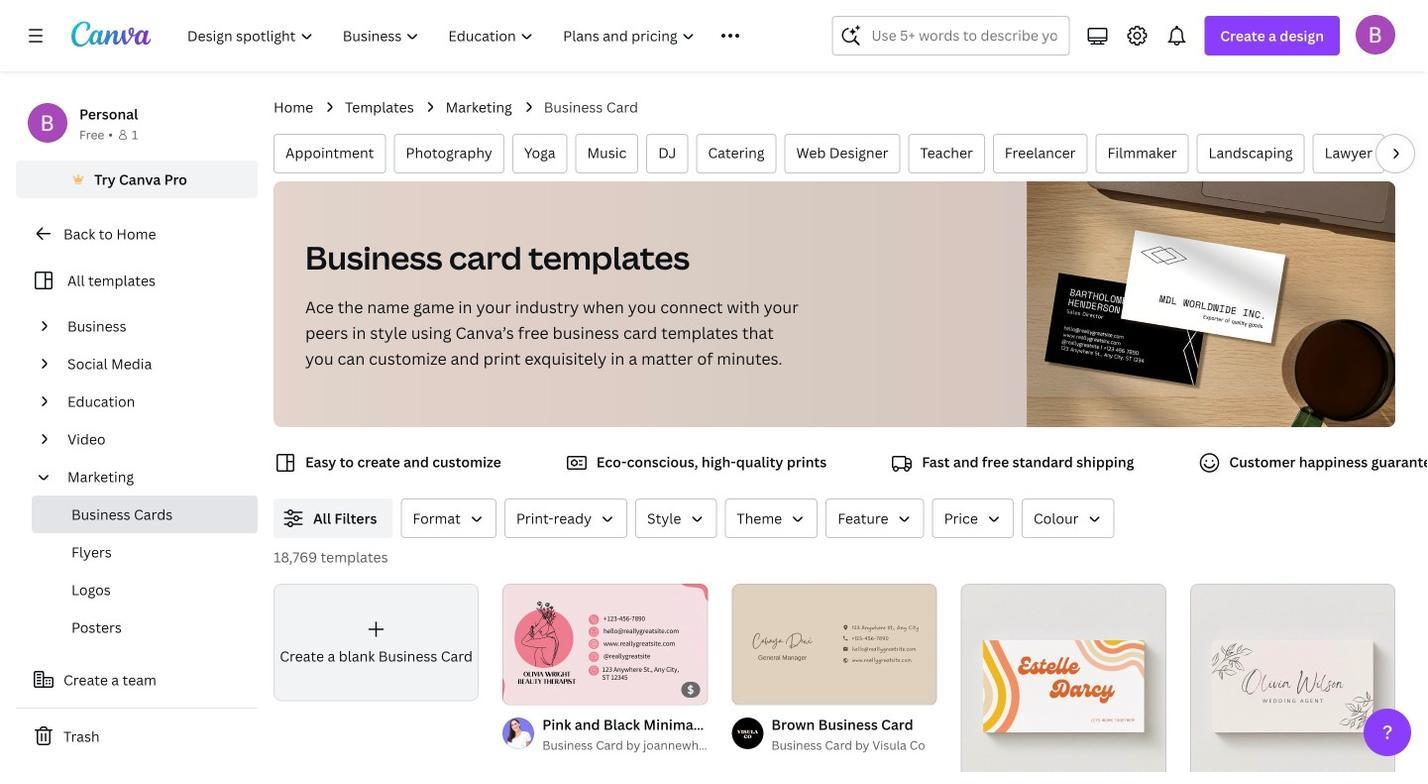 Task type: locate. For each thing, give the bounding box(es) containing it.
bob builder image
[[1356, 15, 1396, 54]]

top level navigation element
[[174, 16, 784, 56], [174, 16, 784, 56]]

Search search field
[[872, 17, 1057, 55]]

None search field
[[832, 16, 1070, 56]]

create a blank business card element
[[274, 584, 479, 701]]



Task type: vqa. For each thing, say whether or not it's contained in the screenshot.
56 minutes ago on the right
no



Task type: describe. For each thing, give the bounding box(es) containing it.
brown  business card image
[[732, 584, 937, 705]]

white retro business card image
[[961, 584, 1167, 772]]

pink aesthetic handwritten wedding agent business card image
[[1190, 584, 1396, 772]]

pink and black minimal personalised business card image
[[503, 584, 708, 705]]



